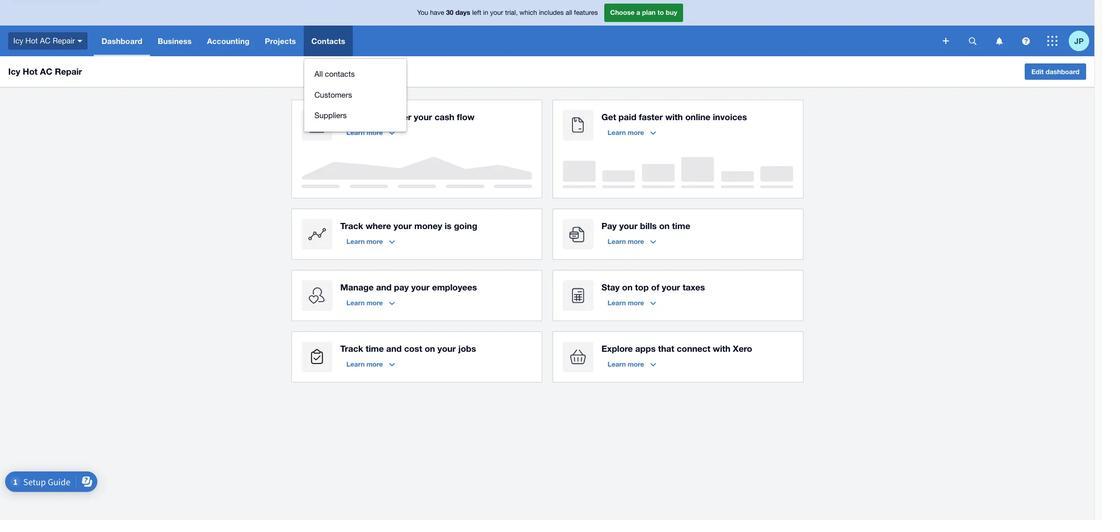 Task type: describe. For each thing, give the bounding box(es) containing it.
bills icon image
[[563, 219, 593, 250]]

jp
[[1075, 36, 1084, 45]]

learn more for time
[[347, 361, 383, 369]]

suppliers
[[315, 111, 347, 120]]

dashboard
[[1046, 68, 1080, 76]]

track time and cost on your jobs
[[340, 344, 476, 354]]

connect
[[677, 344, 711, 354]]

over
[[393, 112, 411, 122]]

cost
[[404, 344, 422, 354]]

more for visibility
[[367, 129, 383, 137]]

a
[[637, 8, 640, 17]]

learn for visibility
[[347, 129, 365, 137]]

0 horizontal spatial svg image
[[943, 38, 949, 44]]

1 horizontal spatial on
[[622, 282, 633, 293]]

choose a plan to buy
[[610, 8, 677, 17]]

1 vertical spatial hot
[[23, 66, 38, 77]]

track money icon image
[[301, 219, 332, 250]]

2 vertical spatial on
[[425, 344, 435, 354]]

invoices icon image
[[563, 110, 593, 141]]

group inside navigation
[[304, 59, 407, 131]]

more for where
[[367, 238, 383, 246]]

your left the jobs
[[438, 344, 456, 354]]

learn more for visibility
[[347, 129, 383, 137]]

all
[[566, 9, 572, 17]]

accounting
[[207, 36, 250, 46]]

learn more for apps
[[608, 361, 644, 369]]

1 vertical spatial ac
[[40, 66, 52, 77]]

edit
[[1032, 68, 1044, 76]]

taxes icon image
[[563, 281, 593, 311]]

stay on top of your taxes
[[602, 282, 705, 293]]

manage
[[340, 282, 374, 293]]

more for apps
[[628, 361, 644, 369]]

projects
[[265, 36, 296, 46]]

banner containing jp
[[0, 0, 1095, 132]]

to
[[658, 8, 664, 17]]

1 horizontal spatial time
[[672, 221, 690, 232]]

icy hot ac repair inside icy hot ac repair popup button
[[13, 36, 75, 45]]

1 vertical spatial repair
[[55, 66, 82, 77]]

visibility
[[357, 112, 391, 122]]

icy inside popup button
[[13, 36, 23, 45]]

invoices preview bar graph image
[[563, 157, 793, 189]]

which
[[520, 9, 537, 17]]

cash
[[435, 112, 455, 122]]

that
[[658, 344, 675, 354]]

stay
[[602, 282, 620, 293]]

track for track where your money is going
[[340, 221, 363, 232]]

learn for time
[[347, 361, 365, 369]]

features
[[574, 9, 598, 17]]

projects icon image
[[301, 342, 332, 373]]

get for get paid faster with online invoices
[[602, 112, 616, 122]]

get visibility over your cash flow
[[340, 112, 475, 122]]

jp button
[[1069, 26, 1095, 56]]

pay
[[602, 221, 617, 232]]

customers
[[315, 90, 352, 99]]

days
[[455, 8, 470, 17]]

top
[[635, 282, 649, 293]]

paid
[[619, 112, 637, 122]]

more for your
[[628, 238, 644, 246]]

1 horizontal spatial svg image
[[996, 37, 1003, 45]]

0 vertical spatial on
[[659, 221, 670, 232]]

1 vertical spatial and
[[386, 344, 402, 354]]

learn more button for your
[[602, 234, 662, 250]]

pay your bills on time
[[602, 221, 690, 232]]

all
[[315, 70, 323, 78]]

learn more for paid
[[608, 129, 644, 137]]

pay
[[394, 282, 409, 293]]

0 horizontal spatial time
[[366, 344, 384, 354]]

employees
[[432, 282, 477, 293]]

bills
[[640, 221, 657, 232]]

get for get visibility over your cash flow
[[340, 112, 355, 122]]

learn more button for apps
[[602, 357, 662, 373]]

1 horizontal spatial svg image
[[969, 37, 977, 45]]

edit dashboard button
[[1025, 64, 1086, 80]]

more for on
[[628, 299, 644, 307]]

all contacts link
[[304, 64, 407, 85]]

1 vertical spatial with
[[713, 344, 731, 354]]

explore
[[602, 344, 633, 354]]

going
[[454, 221, 477, 232]]

learn more button for and
[[340, 295, 401, 311]]

business
[[158, 36, 192, 46]]

edit dashboard
[[1032, 68, 1080, 76]]



Task type: vqa. For each thing, say whether or not it's contained in the screenshot.
the a
yes



Task type: locate. For each thing, give the bounding box(es) containing it.
your right pay
[[411, 282, 430, 293]]

accounting button
[[199, 26, 257, 56]]

learn more button down the track time and cost on your jobs
[[340, 357, 401, 373]]

learn down the "pay" on the right of page
[[608, 238, 626, 246]]

learn more down the "pay" on the right of page
[[608, 238, 644, 246]]

0 vertical spatial with
[[665, 112, 683, 122]]

1 horizontal spatial with
[[713, 344, 731, 354]]

2 horizontal spatial svg image
[[1048, 36, 1058, 46]]

learn more for and
[[347, 299, 383, 307]]

explore apps that connect with xero
[[602, 344, 752, 354]]

your
[[490, 9, 503, 17], [414, 112, 432, 122], [394, 221, 412, 232], [619, 221, 638, 232], [411, 282, 430, 293], [662, 282, 680, 293], [438, 344, 456, 354]]

manage and pay your employees
[[340, 282, 477, 293]]

1 vertical spatial icy hot ac repair
[[8, 66, 82, 77]]

your right over
[[414, 112, 432, 122]]

more for time
[[367, 361, 383, 369]]

learn more button for visibility
[[340, 124, 401, 141]]

with
[[665, 112, 683, 122], [713, 344, 731, 354]]

more down apps
[[628, 361, 644, 369]]

learn more button for paid
[[602, 124, 662, 141]]

your right "where"
[[394, 221, 412, 232]]

your right in
[[490, 9, 503, 17]]

on right cost
[[425, 344, 435, 354]]

online
[[685, 112, 711, 122]]

0 horizontal spatial with
[[665, 112, 683, 122]]

learn more button down manage
[[340, 295, 401, 311]]

learn more for where
[[347, 238, 383, 246]]

learn for apps
[[608, 361, 626, 369]]

more
[[367, 129, 383, 137], [628, 129, 644, 137], [367, 238, 383, 246], [628, 238, 644, 246], [367, 299, 383, 307], [628, 299, 644, 307], [367, 361, 383, 369], [628, 361, 644, 369]]

more down the pay your bills on time
[[628, 238, 644, 246]]

group
[[304, 59, 407, 131]]

navigation
[[94, 26, 936, 132]]

list box containing all contacts
[[304, 59, 407, 132]]

2 get from the left
[[602, 112, 616, 122]]

1 vertical spatial track
[[340, 344, 363, 354]]

learn more down the track time and cost on your jobs
[[347, 361, 383, 369]]

learn down paid
[[608, 129, 626, 137]]

more down manage
[[367, 299, 383, 307]]

learn more button for where
[[340, 234, 401, 250]]

navigation inside banner
[[94, 26, 936, 132]]

learn for paid
[[608, 129, 626, 137]]

track
[[340, 221, 363, 232], [340, 344, 363, 354]]

suppliers link
[[304, 106, 407, 126]]

get
[[340, 112, 355, 122], [602, 112, 616, 122]]

learn more down "where"
[[347, 238, 383, 246]]

icy
[[13, 36, 23, 45], [8, 66, 20, 77]]

learn more button down the pay your bills on time
[[602, 234, 662, 250]]

taxes
[[683, 282, 705, 293]]

and left pay
[[376, 282, 392, 293]]

on right bills
[[659, 221, 670, 232]]

learn for your
[[608, 238, 626, 246]]

contacts button
[[304, 26, 353, 56]]

in
[[483, 9, 488, 17]]

0 vertical spatial and
[[376, 282, 392, 293]]

faster
[[639, 112, 663, 122]]

on
[[659, 221, 670, 232], [622, 282, 633, 293], [425, 344, 435, 354]]

flow
[[457, 112, 475, 122]]

30
[[446, 8, 454, 17]]

dashboard
[[102, 36, 142, 46]]

with right faster
[[665, 112, 683, 122]]

icy hot ac repair button
[[0, 26, 94, 56]]

repair
[[53, 36, 75, 45], [55, 66, 82, 77]]

learn
[[347, 129, 365, 137], [608, 129, 626, 137], [347, 238, 365, 246], [608, 238, 626, 246], [347, 299, 365, 307], [608, 299, 626, 307], [347, 361, 365, 369], [608, 361, 626, 369]]

your right the "pay" on the right of page
[[619, 221, 638, 232]]

0 vertical spatial icy
[[13, 36, 23, 45]]

learn more button down paid
[[602, 124, 662, 141]]

0 vertical spatial time
[[672, 221, 690, 232]]

time right bills
[[672, 221, 690, 232]]

time
[[672, 221, 690, 232], [366, 344, 384, 354]]

track for track time and cost on your jobs
[[340, 344, 363, 354]]

choose
[[610, 8, 635, 17]]

1 track from the top
[[340, 221, 363, 232]]

banking icon image
[[301, 110, 332, 141]]

track where your money is going
[[340, 221, 477, 232]]

more down the track time and cost on your jobs
[[367, 361, 383, 369]]

learn more down manage
[[347, 299, 383, 307]]

learn down stay
[[608, 299, 626, 307]]

track right projects icon
[[340, 344, 363, 354]]

0 horizontal spatial get
[[340, 112, 355, 122]]

hot inside popup button
[[25, 36, 38, 45]]

0 vertical spatial hot
[[25, 36, 38, 45]]

icy hot ac repair
[[13, 36, 75, 45], [8, 66, 82, 77]]

invoices
[[713, 112, 747, 122]]

get left paid
[[602, 112, 616, 122]]

of
[[651, 282, 660, 293]]

get paid faster with online invoices
[[602, 112, 747, 122]]

left
[[472, 9, 481, 17]]

trial,
[[505, 9, 518, 17]]

learn more button for on
[[602, 295, 662, 311]]

and left cost
[[386, 344, 402, 354]]

1 vertical spatial time
[[366, 344, 384, 354]]

learn more down stay
[[608, 299, 644, 307]]

learn more button down "top"
[[602, 295, 662, 311]]

employees icon image
[[301, 281, 332, 311]]

more down "top"
[[628, 299, 644, 307]]

svg image
[[996, 37, 1003, 45], [1022, 37, 1030, 45], [943, 38, 949, 44]]

learn more button down visibility on the top left of page
[[340, 124, 401, 141]]

group containing all contacts
[[304, 59, 407, 131]]

0 vertical spatial repair
[[53, 36, 75, 45]]

track left "where"
[[340, 221, 363, 232]]

svg image
[[1048, 36, 1058, 46], [969, 37, 977, 45], [77, 40, 83, 42]]

time left cost
[[366, 344, 384, 354]]

learn more for on
[[608, 299, 644, 307]]

dashboard link
[[94, 26, 150, 56]]

get down customers link
[[340, 112, 355, 122]]

list box
[[304, 59, 407, 132]]

you
[[417, 9, 428, 17]]

more for and
[[367, 299, 383, 307]]

learn down explore
[[608, 361, 626, 369]]

and
[[376, 282, 392, 293], [386, 344, 402, 354]]

learn more down paid
[[608, 129, 644, 137]]

2 horizontal spatial svg image
[[1022, 37, 1030, 45]]

learn for and
[[347, 299, 365, 307]]

1 vertical spatial on
[[622, 282, 633, 293]]

svg image inside icy hot ac repair popup button
[[77, 40, 83, 42]]

banking preview line graph image
[[301, 157, 532, 189]]

contacts
[[325, 70, 355, 78]]

0 vertical spatial icy hot ac repair
[[13, 36, 75, 45]]

have
[[430, 9, 444, 17]]

buy
[[666, 8, 677, 17]]

2 track from the top
[[340, 344, 363, 354]]

learn more down explore
[[608, 361, 644, 369]]

jobs
[[458, 344, 476, 354]]

where
[[366, 221, 391, 232]]

customers link
[[304, 85, 407, 106]]

learn more button for time
[[340, 357, 401, 373]]

1 get from the left
[[340, 112, 355, 122]]

learn down the suppliers link
[[347, 129, 365, 137]]

learn for where
[[347, 238, 365, 246]]

more down paid
[[628, 129, 644, 137]]

2 horizontal spatial on
[[659, 221, 670, 232]]

more down "where"
[[367, 238, 383, 246]]

business button
[[150, 26, 199, 56]]

with left xero
[[713, 344, 731, 354]]

plan
[[642, 8, 656, 17]]

repair inside popup button
[[53, 36, 75, 45]]

ac inside icy hot ac repair popup button
[[40, 36, 50, 45]]

learn more button
[[340, 124, 401, 141], [602, 124, 662, 141], [340, 234, 401, 250], [602, 234, 662, 250], [340, 295, 401, 311], [602, 295, 662, 311], [340, 357, 401, 373], [602, 357, 662, 373]]

you have 30 days left in your trial, which includes all features
[[417, 8, 598, 17]]

all contacts
[[315, 70, 355, 78]]

money
[[414, 221, 442, 232]]

learn more
[[347, 129, 383, 137], [608, 129, 644, 137], [347, 238, 383, 246], [608, 238, 644, 246], [347, 299, 383, 307], [608, 299, 644, 307], [347, 361, 383, 369], [608, 361, 644, 369]]

0 vertical spatial ac
[[40, 36, 50, 45]]

add-ons icon image
[[563, 342, 593, 373]]

xero
[[733, 344, 752, 354]]

projects button
[[257, 26, 304, 56]]

1 vertical spatial icy
[[8, 66, 20, 77]]

0 horizontal spatial svg image
[[77, 40, 83, 42]]

ac
[[40, 36, 50, 45], [40, 66, 52, 77]]

is
[[445, 221, 452, 232]]

navigation containing dashboard
[[94, 26, 936, 132]]

learn more button down "where"
[[340, 234, 401, 250]]

learn for on
[[608, 299, 626, 307]]

hot
[[25, 36, 38, 45], [23, 66, 38, 77]]

more for paid
[[628, 129, 644, 137]]

more down visibility on the top left of page
[[367, 129, 383, 137]]

learn right track money icon
[[347, 238, 365, 246]]

learn more for your
[[608, 238, 644, 246]]

banner
[[0, 0, 1095, 132]]

learn down manage
[[347, 299, 365, 307]]

1 horizontal spatial get
[[602, 112, 616, 122]]

learn more button down apps
[[602, 357, 662, 373]]

contacts
[[311, 36, 345, 46]]

your inside you have 30 days left in your trial, which includes all features
[[490, 9, 503, 17]]

0 vertical spatial track
[[340, 221, 363, 232]]

your right of
[[662, 282, 680, 293]]

apps
[[636, 344, 656, 354]]

includes
[[539, 9, 564, 17]]

0 horizontal spatial on
[[425, 344, 435, 354]]

learn more down visibility on the top left of page
[[347, 129, 383, 137]]

on left "top"
[[622, 282, 633, 293]]

learn right projects icon
[[347, 361, 365, 369]]



